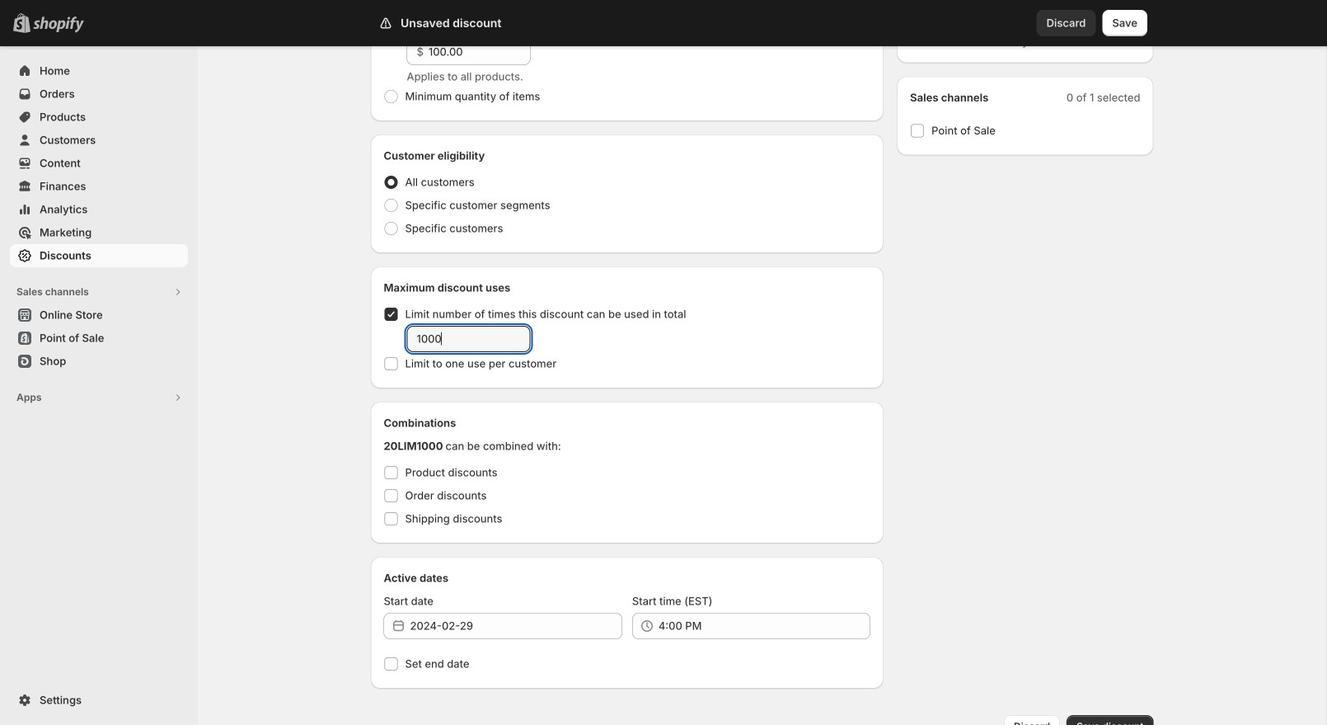 Task type: locate. For each thing, give the bounding box(es) containing it.
None text field
[[407, 326, 531, 352]]

YYYY-MM-DD text field
[[410, 613, 623, 639]]

Enter time text field
[[659, 613, 871, 639]]

0.00 text field
[[429, 39, 531, 65]]



Task type: vqa. For each thing, say whether or not it's contained in the screenshot.
Search engine listing's Search
no



Task type: describe. For each thing, give the bounding box(es) containing it.
shopify image
[[33, 16, 84, 33]]



